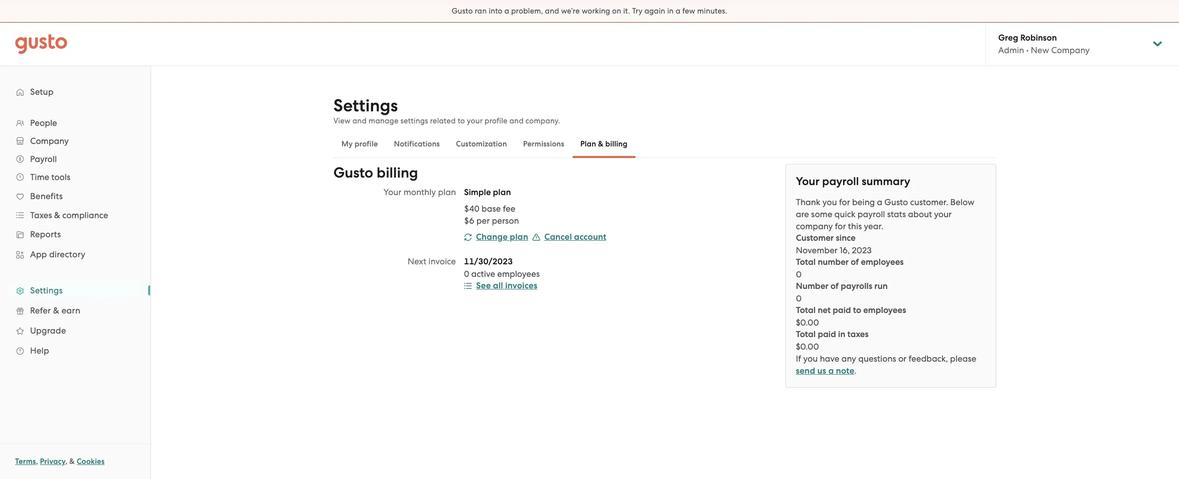 Task type: vqa. For each thing, say whether or not it's contained in the screenshot.
leftmost DOCUMENTS
no



Task type: locate. For each thing, give the bounding box(es) containing it.
view
[[333, 117, 351, 126]]

plan right monthly
[[438, 187, 456, 197]]

manage
[[369, 117, 399, 126]]

settings tabs tab list
[[333, 130, 996, 158]]

plan
[[580, 140, 596, 149]]

employees down run
[[863, 305, 906, 316]]

of
[[851, 257, 859, 268], [831, 281, 839, 292]]

1 horizontal spatial in
[[838, 329, 845, 340]]

and right 'view'
[[353, 117, 367, 126]]

home image
[[15, 34, 67, 54]]

refer & earn
[[30, 306, 80, 316]]

company right new
[[1051, 45, 1090, 55]]

change plan link
[[464, 232, 528, 243]]

or
[[898, 354, 907, 364]]

0 vertical spatial your
[[467, 117, 483, 126]]

for up quick
[[839, 197, 850, 207]]

reports
[[30, 230, 61, 240]]

benefits
[[30, 191, 63, 201]]

number
[[818, 257, 849, 268]]

company inside greg robinson admin • new company
[[1051, 45, 1090, 55]]

employees up invoices
[[497, 269, 540, 279]]

on
[[612, 7, 621, 16]]

gusto
[[452, 7, 473, 16], [333, 164, 373, 182], [885, 197, 908, 207]]

profile inside "button"
[[355, 140, 378, 149]]

1 vertical spatial company
[[30, 136, 69, 146]]

gusto up stats
[[885, 197, 908, 207]]

billing up monthly
[[377, 164, 418, 182]]

gusto left "ran"
[[452, 7, 473, 16]]

settings for settings
[[30, 286, 63, 296]]

$0.00 up the if
[[796, 342, 819, 352]]

1 horizontal spatial gusto
[[452, 7, 473, 16]]

in right again
[[667, 7, 674, 16]]

fee
[[503, 204, 515, 214]]

0 vertical spatial you
[[823, 197, 837, 207]]

list containing $40 base fee
[[464, 203, 691, 227]]

monthly
[[404, 187, 436, 197]]

0 horizontal spatial your
[[384, 187, 402, 197]]

billing
[[605, 140, 628, 149], [377, 164, 418, 182]]

a
[[505, 7, 509, 16], [676, 7, 681, 16], [877, 197, 882, 207], [829, 366, 834, 377]]

company down people
[[30, 136, 69, 146]]

list containing people
[[0, 114, 150, 361]]

0 horizontal spatial billing
[[377, 164, 418, 182]]

& inside "link"
[[53, 306, 59, 316]]

setup
[[30, 87, 54, 97]]

time tools button
[[10, 168, 140, 186]]

0 vertical spatial gusto
[[452, 7, 473, 16]]

and left the company.
[[510, 117, 524, 126]]

1 horizontal spatial your
[[796, 175, 820, 188]]

0 horizontal spatial company
[[30, 136, 69, 146]]

in left taxes
[[838, 329, 845, 340]]

we're
[[561, 7, 580, 16]]

you up some
[[823, 197, 837, 207]]

total up the if
[[796, 329, 816, 340]]

in inside the 'thank you for being a gusto customer. below are some quick payroll stats about your company for this year. customer since november 16, 2023 total number of employees 0 number of payrolls run 0 total net paid to employees $0.00 total paid in taxes $0.00 if you have any questions or feedback, please send us a note .'
[[838, 329, 845, 340]]

1 horizontal spatial settings
[[333, 95, 398, 116]]

gusto for gusto ran into a problem, and we're working on it. try again in a few minutes.
[[452, 7, 473, 16]]

upgrade link
[[10, 322, 140, 340]]

1 horizontal spatial to
[[853, 305, 861, 316]]

all
[[493, 281, 503, 291]]

0 vertical spatial total
[[796, 257, 816, 268]]

& inside dropdown button
[[54, 210, 60, 220]]

1 , from the left
[[36, 458, 38, 467]]

0 horizontal spatial profile
[[355, 140, 378, 149]]

settings up the refer
[[30, 286, 63, 296]]

total left net
[[796, 305, 816, 316]]

0 vertical spatial to
[[458, 117, 465, 126]]

a left few
[[676, 7, 681, 16]]

setup link
[[10, 83, 140, 101]]

employees inside 11/30/2023 0 active employees
[[497, 269, 540, 279]]

1 vertical spatial gusto
[[333, 164, 373, 182]]

list containing customer since
[[796, 233, 986, 353]]

reports link
[[10, 226, 140, 244]]

employees
[[861, 257, 904, 268], [497, 269, 540, 279], [863, 305, 906, 316]]

1 vertical spatial billing
[[377, 164, 418, 182]]

0 horizontal spatial of
[[831, 281, 839, 292]]

settings
[[401, 117, 428, 126]]

payroll up being
[[822, 175, 859, 188]]

& right taxes
[[54, 210, 60, 220]]

to down the payrolls
[[853, 305, 861, 316]]

2023
[[852, 246, 872, 256]]

a right into
[[505, 7, 509, 16]]

0 vertical spatial settings
[[333, 95, 398, 116]]

to right related
[[458, 117, 465, 126]]

1 vertical spatial payroll
[[858, 209, 885, 219]]

app directory
[[30, 250, 85, 260]]

11/30/2023
[[464, 257, 513, 267]]

list for your payroll summary
[[796, 233, 986, 353]]

profile up customization
[[485, 117, 508, 126]]

settings inside 'link'
[[30, 286, 63, 296]]

invoice
[[428, 257, 456, 267]]

0 vertical spatial company
[[1051, 45, 1090, 55]]

1 horizontal spatial your
[[934, 209, 952, 219]]

0 vertical spatial billing
[[605, 140, 628, 149]]

2 vertical spatial total
[[796, 329, 816, 340]]

0 up number
[[796, 270, 802, 280]]

summary
[[862, 175, 910, 188]]

0 vertical spatial of
[[851, 257, 859, 268]]

again
[[645, 7, 665, 16]]

cookies
[[77, 458, 105, 467]]

1 vertical spatial total
[[796, 305, 816, 316]]

quick
[[835, 209, 856, 219]]

settings for settings view and manage settings related to your profile and company.
[[333, 95, 398, 116]]

november
[[796, 246, 838, 256]]

privacy link
[[40, 458, 65, 467]]

plan up fee
[[493, 187, 511, 198]]

0 horizontal spatial gusto
[[333, 164, 373, 182]]

questions
[[858, 354, 896, 364]]

& for compliance
[[54, 210, 60, 220]]

0 horizontal spatial to
[[458, 117, 465, 126]]

of down 2023
[[851, 257, 859, 268]]

see all invoices
[[476, 281, 537, 291]]

2 vertical spatial gusto
[[885, 197, 908, 207]]

your down gusto billing
[[384, 187, 402, 197]]

& left earn
[[53, 306, 59, 316]]

& right plan
[[598, 140, 604, 149]]

0 horizontal spatial list
[[0, 114, 150, 361]]

settings inside settings view and manage settings related to your profile and company.
[[333, 95, 398, 116]]

us
[[818, 366, 826, 377]]

payrolls
[[841, 281, 872, 292]]

below
[[950, 197, 975, 207]]

0 horizontal spatial settings
[[30, 286, 63, 296]]

terms link
[[15, 458, 36, 467]]

0 left active
[[464, 269, 469, 279]]

directory
[[49, 250, 85, 260]]

to
[[458, 117, 465, 126], [853, 305, 861, 316]]

are
[[796, 209, 809, 219]]

net
[[818, 305, 831, 316]]

total
[[796, 257, 816, 268], [796, 305, 816, 316], [796, 329, 816, 340]]

base
[[482, 204, 501, 214]]

company
[[1051, 45, 1090, 55], [30, 136, 69, 146]]

1 horizontal spatial billing
[[605, 140, 628, 149]]

your inside the 'thank you for being a gusto customer. below are some quick payroll stats about your company for this year. customer since november 16, 2023 total number of employees 0 number of payrolls run 0 total net paid to employees $0.00 total paid in taxes $0.00 if you have any questions or feedback, please send us a note .'
[[934, 209, 952, 219]]

gusto inside the 'thank you for being a gusto customer. below are some quick payroll stats about your company for this year. customer since november 16, 2023 total number of employees 0 number of payrolls run 0 total net paid to employees $0.00 total paid in taxes $0.00 if you have any questions or feedback, please send us a note .'
[[885, 197, 908, 207]]

16,
[[840, 246, 850, 256]]

0 horizontal spatial in
[[667, 7, 674, 16]]

, left cookies
[[65, 458, 67, 467]]

plan down person
[[510, 232, 528, 243]]

your payroll summary
[[796, 175, 910, 188]]

0 vertical spatial profile
[[485, 117, 508, 126]]

it.
[[623, 7, 630, 16]]

gusto down my
[[333, 164, 373, 182]]

time tools
[[30, 172, 70, 182]]

you
[[823, 197, 837, 207], [803, 354, 818, 364]]

working
[[582, 7, 610, 16]]

of left the payrolls
[[831, 281, 839, 292]]

cookies button
[[77, 456, 105, 468]]

gusto billing
[[333, 164, 418, 182]]

in
[[667, 7, 674, 16], [838, 329, 845, 340]]

0 horizontal spatial your
[[467, 117, 483, 126]]

billing right plan
[[605, 140, 628, 149]]

since
[[836, 233, 856, 244]]

plan
[[438, 187, 456, 197], [493, 187, 511, 198], [510, 232, 528, 243]]

your up customization
[[467, 117, 483, 126]]

, left privacy link
[[36, 458, 38, 467]]

and left "we're"
[[545, 7, 559, 16]]

1 horizontal spatial company
[[1051, 45, 1090, 55]]

list
[[0, 114, 150, 361], [464, 203, 691, 227], [796, 233, 986, 353]]

$0.00 down net
[[796, 318, 819, 328]]

0
[[464, 269, 469, 279], [796, 270, 802, 280], [796, 294, 802, 304]]

company inside company dropdown button
[[30, 136, 69, 146]]

customization
[[456, 140, 507, 149]]

employees down 2023
[[861, 257, 904, 268]]

1 horizontal spatial list
[[464, 203, 691, 227]]

1 vertical spatial $0.00
[[796, 342, 819, 352]]

0 vertical spatial $0.00
[[796, 318, 819, 328]]

1 horizontal spatial profile
[[485, 117, 508, 126]]

1 horizontal spatial ,
[[65, 458, 67, 467]]

settings up manage
[[333, 95, 398, 116]]

0 horizontal spatial you
[[803, 354, 818, 364]]

your
[[467, 117, 483, 126], [934, 209, 952, 219]]

1 vertical spatial settings
[[30, 286, 63, 296]]

some
[[811, 209, 832, 219]]

1 vertical spatial employees
[[497, 269, 540, 279]]

2 horizontal spatial gusto
[[885, 197, 908, 207]]

1 vertical spatial in
[[838, 329, 845, 340]]

this
[[848, 221, 862, 232]]

greg robinson admin • new company
[[998, 33, 1090, 55]]

for down quick
[[835, 221, 846, 232]]

paid right net
[[833, 305, 851, 316]]

next invoice
[[408, 257, 456, 267]]

payroll up year. at the top of page
[[858, 209, 885, 219]]

11/30/2023 0 active employees
[[464, 257, 540, 279]]

& inside "button"
[[598, 140, 604, 149]]

paid down net
[[818, 329, 836, 340]]

0 horizontal spatial ,
[[36, 458, 38, 467]]

plan for simple
[[493, 187, 511, 198]]

list for your monthly plan
[[464, 203, 691, 227]]

1 vertical spatial to
[[853, 305, 861, 316]]

2 horizontal spatial and
[[545, 7, 559, 16]]

1 vertical spatial profile
[[355, 140, 378, 149]]

you right the if
[[803, 354, 818, 364]]

a right us
[[829, 366, 834, 377]]

total down november at the bottom right
[[796, 257, 816, 268]]

$0.00
[[796, 318, 819, 328], [796, 342, 819, 352]]

1 vertical spatial your
[[934, 209, 952, 219]]

my profile button
[[333, 132, 386, 156]]

0 vertical spatial employees
[[861, 257, 904, 268]]

1 total from the top
[[796, 257, 816, 268]]

your up thank
[[796, 175, 820, 188]]

profile right my
[[355, 140, 378, 149]]

1 horizontal spatial you
[[823, 197, 837, 207]]

2 horizontal spatial list
[[796, 233, 986, 353]]

your down customer.
[[934, 209, 952, 219]]



Task type: describe. For each thing, give the bounding box(es) containing it.
earn
[[61, 306, 80, 316]]

stats
[[887, 209, 906, 219]]

have
[[820, 354, 840, 364]]

my profile
[[342, 140, 378, 149]]

robinson
[[1021, 33, 1057, 43]]

company button
[[10, 132, 140, 150]]

help link
[[10, 342, 140, 360]]

gusto navigation element
[[0, 66, 150, 377]]

0 horizontal spatial and
[[353, 117, 367, 126]]

1 vertical spatial you
[[803, 354, 818, 364]]

app directory link
[[10, 246, 140, 264]]

0 vertical spatial payroll
[[822, 175, 859, 188]]

customer
[[796, 233, 834, 244]]

notifications
[[394, 140, 440, 149]]

gusto for gusto billing
[[333, 164, 373, 182]]

payroll inside the 'thank you for being a gusto customer. below are some quick payroll stats about your company for this year. customer since november 16, 2023 total number of employees 0 number of payrolls run 0 total net paid to employees $0.00 total paid in taxes $0.00 if you have any questions or feedback, please send us a note .'
[[858, 209, 885, 219]]

$40
[[464, 204, 480, 214]]

1 vertical spatial for
[[835, 221, 846, 232]]

tools
[[51, 172, 70, 182]]

1 vertical spatial paid
[[818, 329, 836, 340]]

benefits link
[[10, 187, 140, 205]]

0 vertical spatial paid
[[833, 305, 851, 316]]

cancel account
[[544, 232, 607, 243]]

per
[[476, 216, 490, 226]]

number
[[796, 281, 829, 292]]

people
[[30, 118, 57, 128]]

people button
[[10, 114, 140, 132]]

2 , from the left
[[65, 458, 67, 467]]

1 horizontal spatial of
[[851, 257, 859, 268]]

any
[[842, 354, 856, 364]]

11/30/2023 list
[[464, 256, 691, 280]]

settings view and manage settings related to your profile and company.
[[333, 95, 560, 126]]

& for earn
[[53, 306, 59, 316]]

a right being
[[877, 197, 882, 207]]

0 down number
[[796, 294, 802, 304]]

help
[[30, 346, 49, 356]]

thank
[[796, 197, 821, 207]]

note
[[836, 366, 855, 377]]

company.
[[526, 117, 560, 126]]

0 inside 11/30/2023 0 active employees
[[464, 269, 469, 279]]

into
[[489, 7, 503, 16]]

terms , privacy , & cookies
[[15, 458, 105, 467]]

cancel account link
[[532, 232, 607, 243]]

2 total from the top
[[796, 305, 816, 316]]

company
[[796, 221, 833, 232]]

my
[[342, 140, 353, 149]]

send us a note link
[[796, 366, 855, 377]]

admin
[[998, 45, 1024, 55]]

problem,
[[511, 7, 543, 16]]

0 vertical spatial in
[[667, 7, 674, 16]]

permissions
[[523, 140, 564, 149]]

simple plan
[[464, 187, 511, 198]]

account
[[574, 232, 607, 243]]

taxes & compliance button
[[10, 206, 140, 224]]

compliance
[[62, 210, 108, 220]]

payroll button
[[10, 150, 140, 168]]

plan for change
[[510, 232, 528, 243]]

plan & billing button
[[572, 132, 636, 156]]

.
[[855, 366, 857, 376]]

minutes.
[[697, 7, 727, 16]]

time
[[30, 172, 49, 182]]

1 horizontal spatial and
[[510, 117, 524, 126]]

privacy
[[40, 458, 65, 467]]

& left cookies
[[69, 458, 75, 467]]

$6
[[464, 216, 474, 226]]

upgrade
[[30, 326, 66, 336]]

1 vertical spatial of
[[831, 281, 839, 292]]

0 vertical spatial for
[[839, 197, 850, 207]]

payroll
[[30, 154, 57, 164]]

related
[[430, 117, 456, 126]]

run
[[875, 281, 888, 292]]

1 $0.00 from the top
[[796, 318, 819, 328]]

try
[[632, 7, 643, 16]]

your monthly plan
[[384, 187, 456, 197]]

refer & earn link
[[10, 302, 140, 320]]

2 vertical spatial employees
[[863, 305, 906, 316]]

send
[[796, 366, 815, 377]]

taxes
[[848, 329, 869, 340]]

settings link
[[10, 282, 140, 300]]

plan & billing
[[580, 140, 628, 149]]

customization button
[[448, 132, 515, 156]]

permissions button
[[515, 132, 572, 156]]

your for your payroll summary
[[796, 175, 820, 188]]

to inside the 'thank you for being a gusto customer. below are some quick payroll stats about your company for this year. customer since november 16, 2023 total number of employees 0 number of payrolls run 0 total net paid to employees $0.00 total paid in taxes $0.00 if you have any questions or feedback, please send us a note .'
[[853, 305, 861, 316]]

new
[[1031, 45, 1049, 55]]

$40 base fee $6 per person
[[464, 204, 519, 226]]

notifications button
[[386, 132, 448, 156]]

greg
[[998, 33, 1018, 43]]

profile inside settings view and manage settings related to your profile and company.
[[485, 117, 508, 126]]

refer
[[30, 306, 51, 316]]

& for billing
[[598, 140, 604, 149]]

next
[[408, 257, 426, 267]]

3 total from the top
[[796, 329, 816, 340]]

cancel
[[544, 232, 572, 243]]

billing inside "button"
[[605, 140, 628, 149]]

being
[[852, 197, 875, 207]]

terms
[[15, 458, 36, 467]]

to inside settings view and manage settings related to your profile and company.
[[458, 117, 465, 126]]

change
[[476, 232, 508, 243]]

if
[[796, 354, 801, 364]]

customer.
[[910, 197, 948, 207]]

your for your monthly plan
[[384, 187, 402, 197]]

your inside settings view and manage settings related to your profile and company.
[[467, 117, 483, 126]]

2 $0.00 from the top
[[796, 342, 819, 352]]



